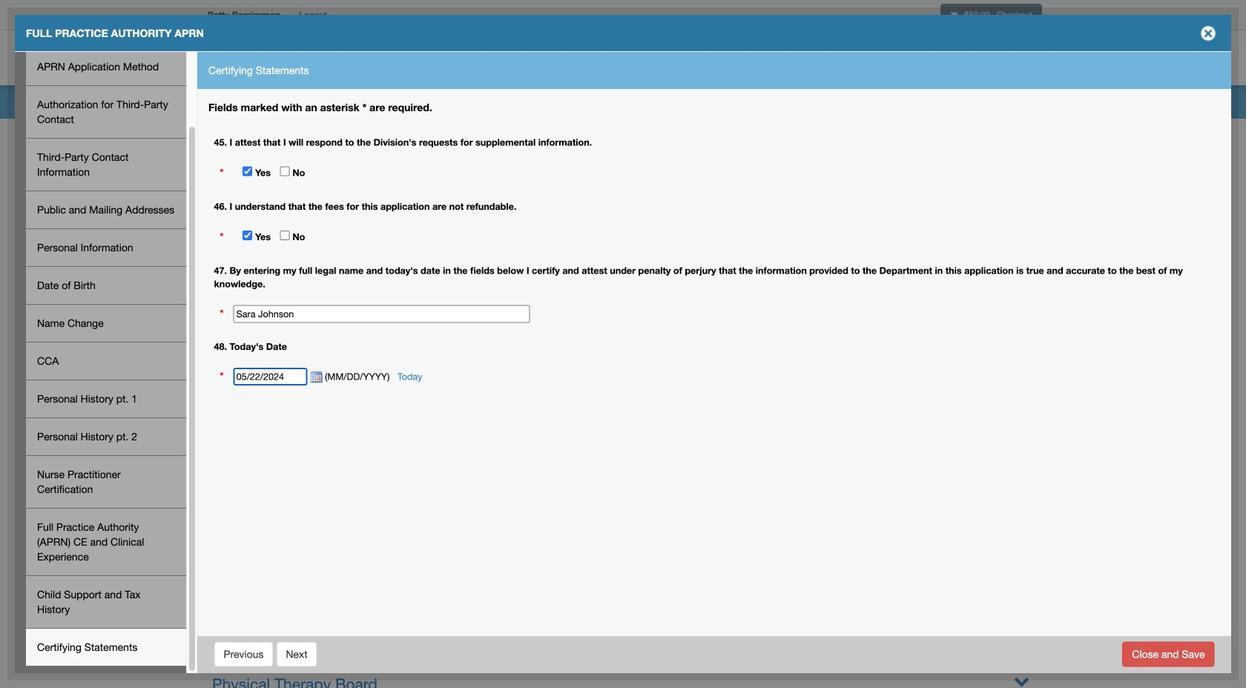 Task type: locate. For each thing, give the bounding box(es) containing it.
None text field
[[233, 368, 308, 386]]

None checkbox
[[280, 167, 290, 176], [243, 231, 252, 240], [280, 167, 290, 176], [243, 231, 252, 240]]

close window image
[[1197, 22, 1221, 45]]

chevron down image
[[1015, 674, 1030, 689]]

None checkbox
[[243, 167, 252, 176], [280, 231, 290, 240], [243, 167, 252, 176], [280, 231, 290, 240]]

None text field
[[233, 305, 530, 323]]

None image field
[[308, 372, 323, 384]]

None button
[[214, 642, 273, 668], [276, 642, 317, 668], [1123, 642, 1215, 668], [214, 642, 273, 668], [276, 642, 317, 668], [1123, 642, 1215, 668]]



Task type: describe. For each thing, give the bounding box(es) containing it.
chevron down image
[[1015, 625, 1030, 640]]

shopping cart image
[[951, 11, 958, 19]]

illinois department of financial and professional regulation image
[[200, 33, 539, 81]]



Task type: vqa. For each thing, say whether or not it's contained in the screenshot.
shopping cart image
yes



